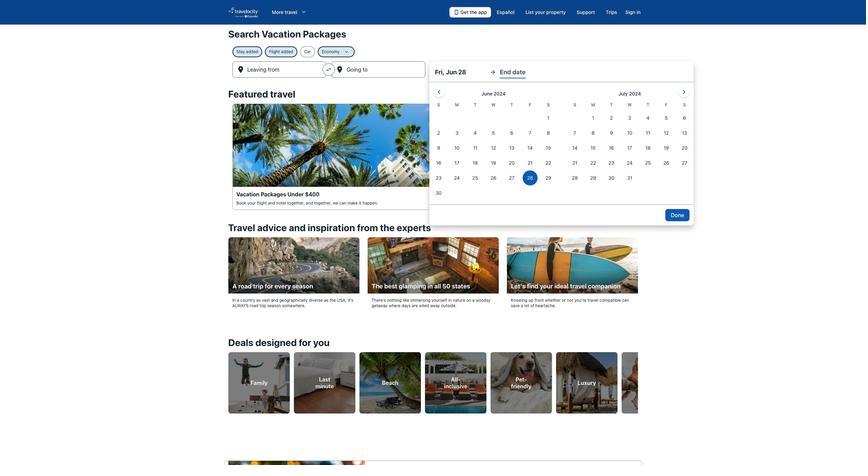 Task type: describe. For each thing, give the bounding box(es) containing it.
next month image
[[680, 88, 689, 96]]

previous month image
[[435, 88, 443, 96]]

next image
[[634, 377, 642, 385]]

travel advice and inspiration from the experts region
[[224, 219, 642, 321]]



Task type: locate. For each thing, give the bounding box(es) containing it.
main content
[[0, 25, 866, 466]]

previous image
[[224, 377, 232, 385]]

swap origin and destination values image
[[326, 67, 332, 73]]

download the app button image
[[454, 10, 459, 15]]

featured travel region
[[224, 85, 642, 219]]

travelocity logo image
[[228, 7, 258, 18]]



Task type: vqa. For each thing, say whether or not it's contained in the screenshot.
main content
yes



